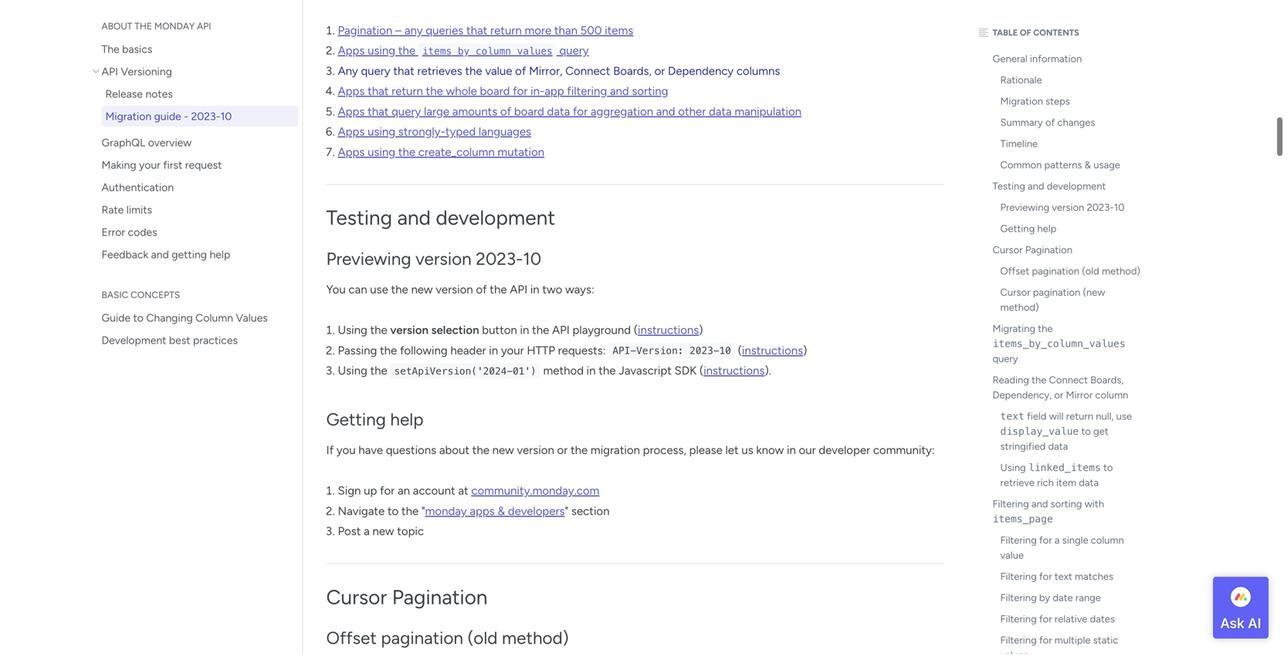 Task type: describe. For each thing, give the bounding box(es) containing it.
2023- inside using the version selection button in the api playground ( instructions ) passing the following header in your http requests: api-version: 2023-10 ( instructions ) using the setapiversion('2024-01') method in the javascript sdk ( instructions ).
[[690, 345, 719, 357]]

for down 'filtering' at the top
[[573, 105, 588, 118]]

1 vertical spatial board
[[514, 105, 544, 118]]

the inside migrating the items_by_column_values query
[[1038, 322, 1053, 335]]

will
[[1049, 410, 1064, 422]]

1 vertical spatial (old
[[468, 628, 498, 648]]

new inside sign up for an account at community.monday.com navigate to the " monday apps & developers " section post a new topic
[[373, 524, 394, 538]]

0 vertical spatial testing
[[993, 180, 1025, 192]]

the right about
[[472, 443, 490, 457]]

common patterns & usage
[[1000, 159, 1120, 171]]

data inside to get stringified data
[[1048, 440, 1068, 453]]

retrieves
[[417, 64, 462, 78]]

to inside to retrieve rich item data
[[1103, 461, 1113, 474]]

0 vertical spatial getting help
[[1000, 222, 1057, 235]]

community.monday.com
[[471, 484, 599, 498]]

getting
[[172, 248, 207, 261]]

project logo image
[[1229, 585, 1253, 609]]

linked_items
[[1028, 462, 1101, 473]]

2 vertical spatial (
[[700, 364, 704, 378]]

than
[[554, 23, 578, 37]]

0 vertical spatial instructions
[[638, 323, 699, 337]]

1 horizontal spatial return
[[490, 23, 522, 37]]

500
[[580, 23, 602, 37]]

version inside using the version selection button in the api playground ( instructions ) passing the following header in your http requests: api-version: 2023-10 ( instructions ) using the setapiversion('2024-01') method in the javascript sdk ( instructions ).
[[390, 323, 429, 337]]

post
[[338, 524, 361, 538]]

filtering for filtering by date range
[[1000, 592, 1037, 604]]

of down steps
[[1046, 116, 1055, 129]]

date
[[1053, 592, 1073, 604]]

summary of changes
[[1000, 116, 1095, 129]]

for inside filtering for a single column value
[[1039, 534, 1052, 546]]

overview
[[148, 136, 192, 149]]

you can use the new version of the api in two ways:
[[326, 283, 594, 297]]

1 horizontal spatial development
[[1047, 180, 1106, 192]]

in right button
[[520, 323, 529, 337]]

apps that query large amounts of board data for aggregation and other data manipulation link
[[338, 105, 802, 118]]

migrating the items_by_column_values query
[[993, 322, 1126, 365]]

column
[[195, 311, 233, 324]]

the down api-
[[599, 364, 616, 378]]

10 inside "link"
[[220, 110, 232, 123]]

dates
[[1090, 613, 1115, 625]]

1 vertical spatial cursor pagination
[[326, 585, 488, 609]]

1 vertical spatial instructions
[[742, 343, 803, 357]]

feedback and getting help link
[[90, 244, 298, 265]]

boards, inside reading the connect boards, dependency, or mirror column
[[1091, 374, 1124, 386]]

you
[[326, 283, 346, 297]]

to get stringified data
[[1000, 425, 1109, 453]]

filtering for filtering for relative dates
[[1000, 613, 1037, 625]]

10 inside using the version selection button in the api playground ( instructions ) passing the following header in your http requests: api-version: 2023-10 ( instructions ) using the setapiversion('2024-01') method in the javascript sdk ( instructions ).
[[719, 345, 731, 357]]

version up you can use the new version of the api in two ways:
[[416, 248, 472, 269]]

instructions link for (
[[742, 343, 803, 357]]

0 vertical spatial use
[[370, 283, 388, 297]]

0 horizontal spatial offset
[[326, 628, 377, 648]]

developer
[[819, 443, 870, 457]]

return inside text field will return null, use display_value
[[1066, 410, 1093, 422]]

first
[[163, 158, 182, 171]]

the right "passing"
[[380, 343, 397, 357]]

stringified
[[1000, 440, 1046, 453]]

create_column
[[418, 145, 495, 159]]

2 vertical spatial pagination
[[392, 585, 488, 609]]

your inside using the version selection button in the api playground ( instructions ) passing the following header in your http requests: api-version: 2023-10 ( instructions ) using the setapiversion('2024-01') method in the javascript sdk ( instructions ).
[[501, 343, 524, 357]]

query down than
[[559, 44, 589, 58]]

2 vertical spatial instructions
[[704, 364, 765, 378]]

queries
[[426, 23, 464, 37]]

version up community.monday.com link
[[517, 443, 554, 457]]

setapiversion('2024-
[[394, 365, 513, 377]]

0 horizontal spatial previewing
[[326, 248, 411, 269]]

apps using strongly-typed languages link
[[338, 125, 531, 139]]

app
[[545, 84, 564, 98]]

0 horizontal spatial (
[[634, 323, 638, 337]]

pagination inside pagination – any queries that return more than 500 items apps using the items_by_column_values query any query that retrieves the value of mirror, connect boards, or dependency columns apps that return the whole board for in-app filtering and sorting apps that query large amounts of board data for aggregation and other data manipulation apps using strongly-typed languages apps using the create_column mutation
[[338, 23, 392, 37]]

monday apps & developers link
[[425, 504, 565, 518]]

the up http
[[532, 323, 549, 337]]

2 vertical spatial method)
[[502, 628, 569, 648]]

range
[[1076, 592, 1101, 604]]

connect inside pagination – any queries that return more than 500 items apps using the items_by_column_values query any query that retrieves the value of mirror, connect boards, or dependency columns apps that return the whole board for in-app filtering and sorting apps that query large amounts of board data for aggregation and other data manipulation apps using strongly-typed languages apps using the create_column mutation
[[565, 64, 610, 78]]

filtering for multiple static values link
[[983, 630, 1145, 654]]

dependency
[[668, 64, 734, 78]]

multiple
[[1055, 634, 1091, 646]]

–
[[395, 23, 402, 37]]

1 vertical spatial return
[[392, 84, 423, 98]]

1 vertical spatial pagination
[[1025, 244, 1073, 256]]

testing and development link
[[975, 176, 1145, 197]]

ask
[[1220, 615, 1245, 631]]

changes
[[1058, 116, 1095, 129]]

4 apps from the top
[[338, 125, 365, 139]]

to right guide
[[133, 311, 144, 324]]

1 horizontal spatial text
[[1055, 570, 1072, 583]]

use inside text field will return null, use display_value
[[1116, 410, 1132, 422]]

for inside sign up for an account at community.monday.com navigate to the " monday apps & developers " section post a new topic
[[380, 484, 395, 498]]

release
[[105, 87, 143, 100]]

the right can
[[391, 283, 408, 297]]

filtering for text matches link
[[983, 566, 1145, 587]]

-
[[184, 110, 188, 123]]

version up 'selection'
[[436, 283, 473, 297]]

usage
[[1094, 159, 1120, 171]]

items_page
[[993, 513, 1053, 525]]

api left two
[[510, 283, 528, 297]]

filtering for relative dates
[[1000, 613, 1115, 625]]

filtering for filtering for text matches
[[1000, 570, 1037, 583]]

at
[[458, 484, 468, 498]]

2 using from the top
[[368, 125, 395, 139]]

2 horizontal spatial help
[[1037, 222, 1057, 235]]

2 horizontal spatial (
[[738, 343, 742, 357]]

value inside pagination – any queries that return more than 500 items apps using the items_by_column_values query any query that retrieves the value of mirror, connect boards, or dependency columns apps that return the whole board for in-app filtering and sorting apps that query large amounts of board data for aggregation and other data manipulation apps using strongly-typed languages apps using the create_column mutation
[[485, 64, 512, 78]]

filtering for filtering for a single column value
[[1000, 534, 1037, 546]]

2023- up you can use the new version of the api in two ways:
[[476, 248, 523, 269]]

by
[[1039, 592, 1050, 604]]

the up "passing"
[[370, 323, 387, 337]]

the inside reading the connect boards, dependency, or mirror column
[[1032, 374, 1047, 386]]

sorting inside the filtering and sorting with items_page
[[1051, 498, 1082, 510]]

graphql overview link
[[90, 132, 298, 153]]

instructions link for method in the javascript sdk (
[[704, 364, 765, 378]]

filtering and sorting with items_page
[[993, 498, 1104, 525]]

development best practices link
[[90, 330, 298, 351]]

guide
[[102, 311, 131, 324]]

2 vertical spatial help
[[390, 409, 424, 430]]

development
[[102, 334, 166, 347]]

account
[[413, 484, 455, 498]]

general
[[993, 53, 1028, 65]]

2 " from the left
[[565, 504, 569, 518]]

development best practices
[[102, 334, 238, 347]]

have
[[359, 443, 383, 457]]

1 vertical spatial getting help
[[326, 409, 424, 430]]

api up the basics link
[[197, 20, 211, 32]]

the basics
[[102, 42, 152, 56]]

column inside reading the connect boards, dependency, or mirror column
[[1095, 389, 1129, 401]]

guide
[[154, 110, 181, 123]]

query inside migrating the items_by_column_values query
[[993, 353, 1018, 365]]

1 " from the left
[[422, 504, 425, 518]]

2 apps from the top
[[338, 84, 365, 98]]

the up whole
[[465, 64, 482, 78]]

large
[[424, 105, 449, 118]]

timeline
[[1000, 137, 1038, 150]]

the up large
[[426, 84, 443, 98]]

timeline link
[[983, 133, 1145, 154]]

2023- inside previewing version 2023-10 link
[[1087, 201, 1114, 214]]

to retrieve rich item data
[[1000, 461, 1113, 489]]

header
[[450, 343, 486, 357]]

0 vertical spatial new
[[411, 283, 433, 297]]

cursor pagination (new method) link
[[983, 282, 1145, 318]]

codes
[[128, 225, 157, 239]]

of left mirror,
[[515, 64, 526, 78]]

information
[[1030, 53, 1082, 65]]

data right other
[[709, 105, 732, 118]]

0 horizontal spatial testing
[[326, 205, 392, 230]]

).
[[765, 364, 771, 378]]

the down the any
[[398, 44, 415, 58]]

values
[[236, 311, 268, 324]]

retrieve
[[1000, 476, 1035, 489]]

in left our
[[787, 443, 796, 457]]

sign
[[338, 484, 361, 498]]

column inside filtering for a single column value
[[1091, 534, 1124, 546]]

to inside to get stringified data
[[1081, 425, 1091, 437]]

0 horizontal spatial board
[[480, 84, 510, 98]]

0 vertical spatial previewing
[[1000, 201, 1050, 214]]

0 horizontal spatial offset pagination (old method)
[[326, 628, 569, 648]]

testing and development inside testing and development link
[[993, 180, 1106, 192]]

reading
[[993, 374, 1029, 386]]

1 horizontal spatial )
[[803, 343, 807, 357]]

0 horizontal spatial your
[[139, 158, 161, 171]]

0 horizontal spatial help
[[210, 248, 230, 261]]

sorting inside pagination – any queries that return more than 500 items apps using the items_by_column_values query any query that retrieves the value of mirror, connect boards, or dependency columns apps that return the whole board for in-app filtering and sorting apps that query large amounts of board data for aggregation and other data manipulation apps using strongly-typed languages apps using the create_column mutation
[[632, 84, 668, 98]]

any
[[405, 23, 423, 37]]

the down the strongly- in the left of the page
[[398, 145, 415, 159]]

1 horizontal spatial cursor pagination
[[993, 244, 1073, 256]]

method) for offset pagination (old method) link
[[1102, 265, 1141, 277]]

sdk
[[675, 364, 697, 378]]

topic
[[397, 524, 424, 538]]

migration for migration steps
[[1000, 95, 1043, 107]]

using for the
[[338, 323, 367, 337]]

items
[[605, 23, 633, 37]]

1 horizontal spatial offset pagination (old method)
[[1000, 265, 1141, 277]]

apps
[[470, 504, 495, 518]]

for left in-
[[513, 84, 528, 98]]

api inside 'link'
[[102, 65, 118, 78]]

in down button
[[489, 343, 498, 357]]

1 vertical spatial previewing version 2023-10
[[326, 248, 541, 269]]

0 vertical spatial )
[[699, 323, 703, 337]]

migration guide - 2023-10 link
[[102, 106, 298, 127]]

connect inside reading the connect boards, dependency, or mirror column
[[1049, 374, 1088, 386]]

method
[[543, 364, 584, 378]]

let
[[725, 443, 739, 457]]

in left two
[[530, 283, 540, 297]]

hide subpages for api versioning image
[[91, 69, 102, 77]]

graphql
[[102, 136, 145, 149]]

know
[[756, 443, 784, 457]]

more
[[525, 23, 552, 37]]

0 vertical spatial monday
[[154, 20, 195, 32]]

field
[[1027, 410, 1047, 422]]



Task type: vqa. For each thing, say whether or not it's contained in the screenshot.
the middle new
yes



Task type: locate. For each thing, give the bounding box(es) containing it.
1 horizontal spatial items_by_column_values
[[993, 338, 1126, 349]]

instructions link for button in the api playground (
[[638, 323, 699, 337]]

0 horizontal spatial sorting
[[632, 84, 668, 98]]

development down mutation
[[436, 205, 555, 230]]

3 apps from the top
[[338, 105, 365, 118]]

0 horizontal spatial or
[[557, 443, 568, 457]]

the up 'topic'
[[401, 504, 419, 518]]

testing and development
[[993, 180, 1106, 192], [326, 205, 555, 230]]

1 horizontal spatial help
[[390, 409, 424, 430]]

and down apps using the create_column mutation link
[[397, 205, 431, 230]]

2 vertical spatial or
[[557, 443, 568, 457]]

about the monday api
[[102, 20, 211, 32]]

for inside filtering for multiple static values
[[1039, 634, 1052, 646]]

null,
[[1096, 410, 1114, 422]]

of
[[515, 64, 526, 78], [500, 105, 511, 118], [1046, 116, 1055, 129], [476, 283, 487, 297]]

& inside sign up for an account at community.monday.com navigate to the " monday apps & developers " section post a new topic
[[498, 504, 505, 518]]

connect up mirror
[[1049, 374, 1088, 386]]

0 vertical spatial help
[[1037, 222, 1057, 235]]

1 vertical spatial previewing
[[326, 248, 411, 269]]

pagination – any queries that return more than 500 items link
[[338, 23, 633, 37]]

1 vertical spatial testing and development
[[326, 205, 555, 230]]

guide to changing column values
[[102, 311, 268, 324]]

migration down release
[[105, 110, 151, 123]]

0 horizontal spatial monday
[[154, 20, 195, 32]]

value up apps that return the whole board for in-app filtering and sorting link
[[485, 64, 512, 78]]

1 horizontal spatial getting help
[[1000, 222, 1057, 235]]

text field will return null, use display_value
[[1000, 410, 1132, 437]]

basics
[[122, 42, 152, 56]]

board down in-
[[514, 105, 544, 118]]

0 vertical spatial your
[[139, 158, 161, 171]]

version up getting help link on the top
[[1052, 201, 1084, 214]]

api down the
[[102, 65, 118, 78]]

cursor pagination down getting help link on the top
[[993, 244, 1073, 256]]

versioning
[[121, 65, 172, 78]]

typed
[[445, 125, 476, 139]]

to down the an at the left bottom
[[388, 504, 399, 518]]

01')
[[513, 365, 536, 377]]

0 horizontal spatial cursor pagination
[[326, 585, 488, 609]]

instructions up version:
[[638, 323, 699, 337]]

single
[[1062, 534, 1088, 546]]

0 horizontal spatial items_by_column_values
[[422, 45, 553, 57]]

2 horizontal spatial or
[[1054, 389, 1064, 401]]

board up "amounts"
[[480, 84, 510, 98]]

cursor pagination link
[[975, 239, 1145, 261]]

testing up can
[[326, 205, 392, 230]]

0 horizontal spatial )
[[699, 323, 703, 337]]

and down codes
[[151, 248, 169, 261]]

1 horizontal spatial getting
[[1000, 222, 1035, 235]]

and left other
[[656, 105, 675, 118]]

1 vertical spatial using
[[368, 125, 395, 139]]

offset inside offset pagination (old method) link
[[1000, 265, 1030, 277]]

board
[[480, 84, 510, 98], [514, 105, 544, 118]]

1 vertical spatial connect
[[1049, 374, 1088, 386]]

mirror,
[[529, 64, 563, 78]]

1 horizontal spatial (
[[700, 364, 704, 378]]

0 vertical spatial connect
[[565, 64, 610, 78]]

using linked_items
[[1000, 461, 1101, 474]]

authentication
[[102, 181, 174, 194]]

getting help up have
[[326, 409, 424, 430]]

new up 'selection'
[[411, 283, 433, 297]]

feedback and getting help
[[102, 248, 230, 261]]

0 vertical spatial column
[[1095, 389, 1129, 401]]

a left single
[[1055, 534, 1060, 546]]

basic
[[102, 289, 128, 300]]

0 vertical spatial text
[[1000, 410, 1025, 422]]

method) inside cursor pagination (new method)
[[1000, 301, 1039, 314]]

use right can
[[370, 283, 388, 297]]

text inside text field will return null, use display_value
[[1000, 410, 1025, 422]]

&
[[1085, 159, 1091, 171], [498, 504, 505, 518]]

text up date in the bottom of the page
[[1055, 570, 1072, 583]]

rate limits link
[[90, 199, 298, 220]]

pagination for offset pagination (old method) link
[[1032, 265, 1080, 277]]

1 horizontal spatial monday
[[425, 504, 467, 518]]

2 horizontal spatial new
[[492, 443, 514, 457]]

pagination inside cursor pagination (new method)
[[1033, 286, 1081, 298]]

data up with
[[1079, 476, 1099, 489]]

filtering for filtering for multiple static values
[[1000, 634, 1037, 646]]

1 horizontal spatial sorting
[[1051, 498, 1082, 510]]

making your first request
[[102, 158, 222, 171]]

instructions link up ).
[[742, 343, 803, 357]]

using up "passing"
[[338, 323, 367, 337]]

2023- inside migration guide - 2023-10 "link"
[[191, 110, 220, 123]]

whole
[[446, 84, 477, 98]]

version inside previewing version 2023-10 link
[[1052, 201, 1084, 214]]

a inside sign up for an account at community.monday.com navigate to the " monday apps & developers " section post a new topic
[[364, 524, 370, 538]]

1 horizontal spatial &
[[1085, 159, 1091, 171]]

a right post
[[364, 524, 370, 538]]

selection
[[431, 323, 479, 337]]

or left the dependency
[[655, 64, 665, 78]]

0 horizontal spatial getting
[[326, 409, 386, 430]]

1 horizontal spatial offset
[[1000, 265, 1030, 277]]

general information link
[[975, 48, 1145, 69]]

items_by_column_values inside pagination – any queries that return more than 500 items apps using the items_by_column_values query any query that retrieves the value of mirror, connect boards, or dependency columns apps that return the whole board for in-app filtering and sorting apps that query large amounts of board data for aggregation and other data manipulation apps using strongly-typed languages apps using the create_column mutation
[[422, 45, 553, 57]]

about
[[102, 20, 132, 32]]

and inside the filtering and sorting with items_page
[[1032, 498, 1048, 510]]

3 using from the top
[[368, 145, 395, 159]]

or left mirror
[[1054, 389, 1064, 401]]

(
[[634, 323, 638, 337], [738, 343, 742, 357], [700, 364, 704, 378]]

getting up you at the left
[[326, 409, 386, 430]]

0 horizontal spatial development
[[436, 205, 555, 230]]

monday up the basics link
[[154, 20, 195, 32]]

using left the strongly- in the left of the page
[[368, 125, 395, 139]]

migration for migration guide - 2023-10
[[105, 110, 151, 123]]

migration steps link
[[983, 91, 1145, 112]]

migration guide - 2023-10
[[105, 110, 232, 123]]

1 apps from the top
[[338, 44, 365, 58]]

0 vertical spatial method)
[[1102, 265, 1141, 277]]

0 vertical spatial migration
[[1000, 95, 1043, 107]]

2 vertical spatial cursor
[[326, 585, 387, 609]]

the left migration
[[571, 443, 588, 457]]

help up the cursor pagination link
[[1037, 222, 1057, 235]]

1 vertical spatial boards,
[[1091, 374, 1124, 386]]

5 apps from the top
[[338, 145, 365, 159]]

0 vertical spatial pagination
[[1032, 265, 1080, 277]]

playground
[[573, 323, 631, 337]]

please
[[689, 443, 723, 457]]

0 vertical spatial (old
[[1082, 265, 1099, 277]]

filtering for filtering and sorting with items_page
[[993, 498, 1029, 510]]

0 horizontal spatial testing and development
[[326, 205, 555, 230]]

basic concepts
[[102, 289, 180, 300]]

api inside using the version selection button in the api playground ( instructions ) passing the following header in your http requests: api-version: 2023-10 ( instructions ) using the setapiversion('2024-01') method in the javascript sdk ( instructions ).
[[552, 323, 570, 337]]

0 vertical spatial offset pagination (old method)
[[1000, 265, 1141, 277]]

if
[[326, 443, 334, 457]]

community.monday.com link
[[471, 484, 599, 498]]

practices
[[193, 334, 238, 347]]

return left more
[[490, 23, 522, 37]]

0 vertical spatial getting
[[1000, 222, 1035, 235]]

migration up summary
[[1000, 95, 1043, 107]]

reading the connect boards, dependency, or mirror column
[[993, 374, 1129, 401]]

filtering for text matches
[[1000, 570, 1114, 583]]

for left the an at the left bottom
[[380, 484, 395, 498]]

or inside reading the connect boards, dependency, or mirror column
[[1054, 389, 1064, 401]]

pagination down 'topic'
[[392, 585, 488, 609]]

2023- up sdk
[[690, 345, 719, 357]]

items_by_column_values up reading the connect boards, dependency, or mirror column
[[993, 338, 1126, 349]]

0 vertical spatial return
[[490, 23, 522, 37]]

the up 'basics'
[[135, 20, 152, 32]]

cursor inside cursor pagination (new method)
[[1000, 286, 1031, 298]]

cursor
[[993, 244, 1023, 256], [1000, 286, 1031, 298], [326, 585, 387, 609]]

of up button
[[476, 283, 487, 297]]

method) for cursor pagination (new method) link at the top
[[1000, 301, 1039, 314]]

to inside sign up for an account at community.monday.com navigate to the " monday apps & developers " section post a new topic
[[388, 504, 399, 518]]

1 vertical spatial getting
[[326, 409, 386, 430]]

for down filtering for relative dates
[[1039, 634, 1052, 646]]

1 vertical spatial sorting
[[1051, 498, 1082, 510]]

two
[[542, 283, 562, 297]]

cursor down getting help link on the top
[[993, 244, 1023, 256]]

using down –
[[368, 44, 395, 58]]

feedback
[[102, 248, 148, 261]]

2023- up getting help link on the top
[[1087, 201, 1114, 214]]

filtering for a single column value link
[[983, 530, 1145, 566]]

0 vertical spatial using
[[368, 44, 395, 58]]

for down by
[[1039, 613, 1052, 625]]

for down the filtering and sorting with items_page
[[1039, 534, 1052, 546]]

1 vertical spatial items_by_column_values
[[993, 338, 1126, 349]]

0 horizontal spatial migration
[[105, 110, 151, 123]]

1 vertical spatial use
[[1116, 410, 1132, 422]]

values
[[1000, 649, 1029, 654]]

value down items_page on the right bottom of page
[[1000, 549, 1024, 561]]

items_by_column_values down pagination – any queries that return more than 500 items link on the top left of page
[[422, 45, 553, 57]]

general information
[[993, 53, 1082, 65]]

connect
[[565, 64, 610, 78], [1049, 374, 1088, 386]]

graphql overview
[[102, 136, 192, 149]]

error codes link
[[90, 222, 298, 242]]

filtering for a single column value
[[1000, 534, 1124, 561]]

us
[[742, 443, 753, 457]]

to left get
[[1081, 425, 1091, 437]]

static
[[1093, 634, 1118, 646]]

using down apps using strongly-typed languages link
[[368, 145, 395, 159]]

rate limits
[[102, 203, 152, 216]]

languages
[[479, 125, 531, 139]]

1 using from the top
[[368, 44, 395, 58]]

1 horizontal spatial use
[[1116, 410, 1132, 422]]

0 horizontal spatial &
[[498, 504, 505, 518]]

community:
[[873, 443, 935, 457]]

0 horizontal spatial new
[[373, 524, 394, 538]]

and down common
[[1028, 180, 1044, 192]]

0 vertical spatial boards,
[[613, 64, 652, 78]]

version up following
[[390, 323, 429, 337]]

" down account
[[422, 504, 425, 518]]

2 vertical spatial new
[[373, 524, 394, 538]]

pagination – any queries that return more than 500 items apps using the items_by_column_values query any query that retrieves the value of mirror, connect boards, or dependency columns apps that return the whole board for in-app filtering and sorting apps that query large amounts of board data for aggregation and other data manipulation apps using strongly-typed languages apps using the create_column mutation
[[338, 23, 802, 159]]

error codes
[[102, 225, 157, 239]]

api versioning
[[102, 65, 172, 78]]

navigate
[[338, 504, 385, 518]]

filtering inside the filtering and sorting with items_page
[[993, 498, 1029, 510]]

api-
[[613, 345, 636, 357]]

2 vertical spatial pagination
[[381, 628, 463, 648]]

or up "community.monday.com"
[[557, 443, 568, 457]]

previewing version 2023-10 down testing and development link
[[1000, 201, 1125, 214]]

cursor for cursor pagination (new method) link at the top
[[1000, 286, 1031, 298]]

the
[[102, 42, 119, 56]]

development down "common patterns & usage" link
[[1047, 180, 1106, 192]]

1 vertical spatial migration
[[105, 110, 151, 123]]

error
[[102, 225, 125, 239]]

0 vertical spatial items_by_column_values
[[422, 45, 553, 57]]

with
[[1085, 498, 1104, 510]]

0 vertical spatial &
[[1085, 159, 1091, 171]]

0 vertical spatial instructions link
[[638, 323, 699, 337]]

or inside pagination – any queries that return more than 500 items apps using the items_by_column_values query any query that retrieves the value of mirror, connect boards, or dependency columns apps that return the whole board for in-app filtering and sorting apps that query large amounts of board data for aggregation and other data manipulation apps using strongly-typed languages apps using the create_column mutation
[[655, 64, 665, 78]]

the up dependency,
[[1032, 374, 1047, 386]]

in down requests:
[[587, 364, 596, 378]]

strongly-
[[398, 125, 445, 139]]

sorting up aggregation in the top of the page
[[632, 84, 668, 98]]

use right null,
[[1116, 410, 1132, 422]]

monday
[[154, 20, 195, 32], [425, 504, 467, 518]]

a inside filtering for a single column value
[[1055, 534, 1060, 546]]

query up the strongly- in the left of the page
[[392, 105, 421, 118]]

data down app
[[547, 105, 570, 118]]

0 vertical spatial pagination
[[338, 23, 392, 37]]

1 vertical spatial using
[[338, 364, 367, 378]]

1 horizontal spatial or
[[655, 64, 665, 78]]

0 vertical spatial cursor
[[993, 244, 1023, 256]]

1 horizontal spatial your
[[501, 343, 524, 357]]

value inside filtering for a single column value
[[1000, 549, 1024, 561]]

text down dependency,
[[1000, 410, 1025, 422]]

1 vertical spatial development
[[436, 205, 555, 230]]

0 horizontal spatial connect
[[565, 64, 610, 78]]

filtering
[[993, 498, 1029, 510], [1000, 534, 1037, 546], [1000, 570, 1037, 583], [1000, 592, 1037, 604], [1000, 613, 1037, 625], [1000, 634, 1037, 646]]

pagination inside offset pagination (old method) link
[[1032, 265, 1080, 277]]

1 vertical spatial instructions link
[[742, 343, 803, 357]]

your down graphql overview
[[139, 158, 161, 171]]

matches
[[1075, 570, 1114, 583]]

2023- right -
[[191, 110, 220, 123]]

boards, inside pagination – any queries that return more than 500 items apps using the items_by_column_values query any query that retrieves the value of mirror, connect boards, or dependency columns apps that return the whole board for in-app filtering and sorting apps that query large amounts of board data for aggregation and other data manipulation apps using strongly-typed languages apps using the create_column mutation
[[613, 64, 652, 78]]

any query that retrieves the value of mirror, connect boards, or dependency columns link
[[338, 64, 780, 78]]

2 vertical spatial using
[[368, 145, 395, 159]]

0 horizontal spatial getting help
[[326, 409, 424, 430]]

0 vertical spatial testing and development
[[993, 180, 1106, 192]]

of up 'languages'
[[500, 105, 511, 118]]

1 vertical spatial offset pagination (old method)
[[326, 628, 569, 648]]

method)
[[1102, 265, 1141, 277], [1000, 301, 1039, 314], [502, 628, 569, 648]]

return down retrieves
[[392, 84, 423, 98]]

the down cursor pagination (new method)
[[1038, 322, 1053, 335]]

any
[[338, 64, 358, 78]]

2 horizontal spatial method)
[[1102, 265, 1141, 277]]

& right apps on the bottom left
[[498, 504, 505, 518]]

new right about
[[492, 443, 514, 457]]

request
[[185, 158, 222, 171]]

migrating
[[993, 322, 1036, 335]]

0 vertical spatial board
[[480, 84, 510, 98]]

api up http
[[552, 323, 570, 337]]

data inside to retrieve rich item data
[[1079, 476, 1099, 489]]

to down get
[[1103, 461, 1113, 474]]

reading the connect boards, dependency, or mirror column link
[[975, 370, 1145, 406]]

aggregation
[[591, 105, 653, 118]]

monday inside sign up for an account at community.monday.com navigate to the " monday apps & developers " section post a new topic
[[425, 504, 467, 518]]

patterns
[[1044, 159, 1082, 171]]

previewing up can
[[326, 248, 411, 269]]

1 vertical spatial pagination
[[1033, 286, 1081, 298]]

query right any
[[361, 64, 391, 78]]

filtering inside filtering for a single column value
[[1000, 534, 1037, 546]]

instructions up ).
[[742, 343, 803, 357]]

the inside sign up for an account at community.monday.com navigate to the " monday apps & developers " section post a new topic
[[401, 504, 419, 518]]

get
[[1094, 425, 1109, 437]]

1 horizontal spatial new
[[411, 283, 433, 297]]

2 vertical spatial using
[[1000, 461, 1026, 474]]

and up aggregation in the top of the page
[[610, 84, 629, 98]]

cursor for the cursor pagination link
[[993, 244, 1023, 256]]

the down "passing"
[[370, 364, 387, 378]]

using for linked_items
[[1000, 461, 1026, 474]]

& left usage
[[1085, 159, 1091, 171]]

http
[[527, 343, 555, 357]]

migration inside "link"
[[105, 110, 151, 123]]

0 vertical spatial sorting
[[632, 84, 668, 98]]

for up by
[[1039, 570, 1052, 583]]

0 vertical spatial offset
[[1000, 265, 1030, 277]]

1 horizontal spatial a
[[1055, 534, 1060, 546]]

the basics link
[[90, 39, 298, 59]]

1 horizontal spatial "
[[565, 504, 569, 518]]

instructions link up version:
[[638, 323, 699, 337]]

the up button
[[490, 283, 507, 297]]

filtering inside filtering for multiple static values
[[1000, 634, 1037, 646]]

0 horizontal spatial method)
[[502, 628, 569, 648]]

0 horizontal spatial text
[[1000, 410, 1025, 422]]

0 horizontal spatial previewing version 2023-10
[[326, 248, 541, 269]]

1 horizontal spatial previewing version 2023-10
[[1000, 201, 1125, 214]]

" left "section"
[[565, 504, 569, 518]]

testing and development down common patterns & usage
[[993, 180, 1106, 192]]

2 vertical spatial instructions link
[[704, 364, 765, 378]]

query up reading
[[993, 353, 1018, 365]]

connect up 'filtering' at the top
[[565, 64, 610, 78]]

pagination for cursor pagination (new method) link at the top
[[1033, 286, 1081, 298]]

using up retrieve
[[1000, 461, 1026, 474]]

query
[[559, 44, 589, 58], [361, 64, 391, 78], [392, 105, 421, 118], [993, 353, 1018, 365]]

using
[[338, 323, 367, 337], [338, 364, 367, 378], [1000, 461, 1026, 474]]



